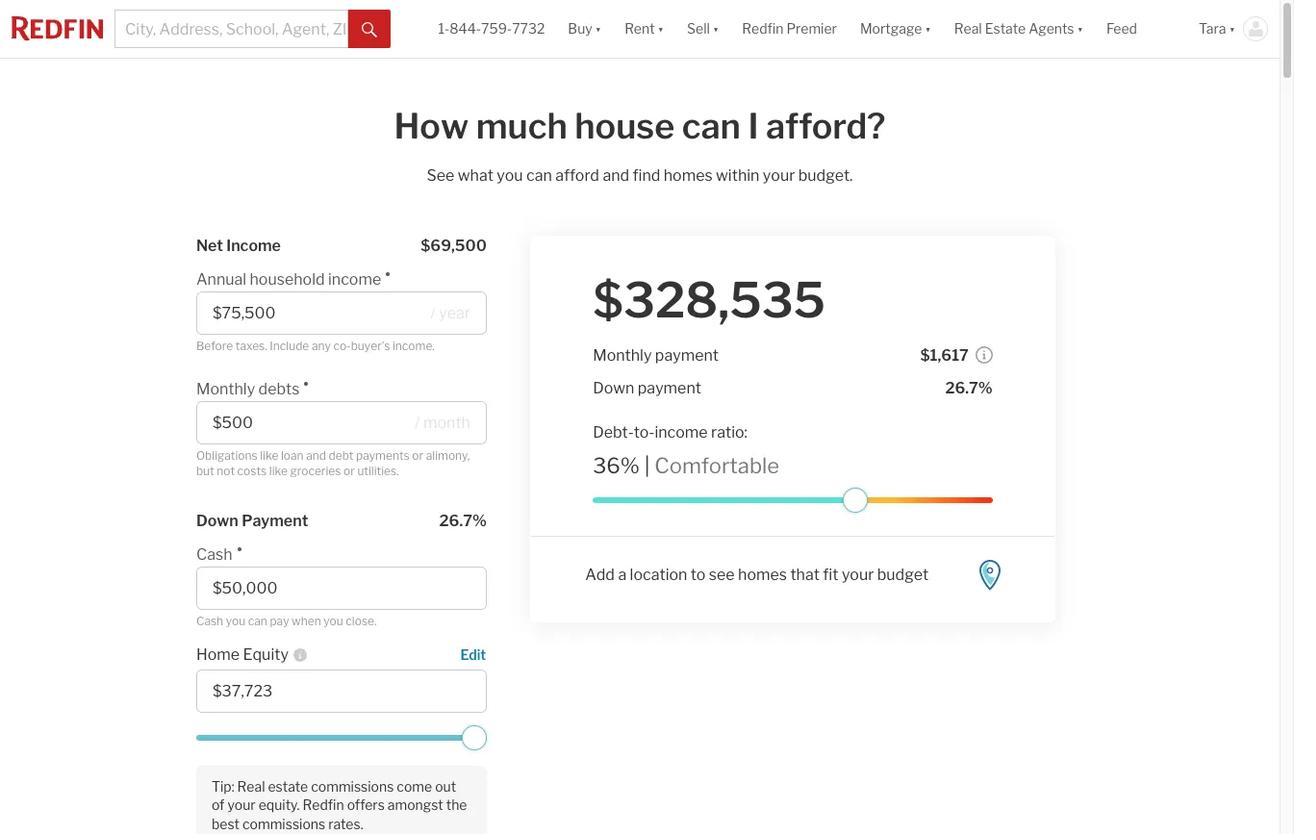 Task type: vqa. For each thing, say whether or not it's contained in the screenshot.
Debt-
yes



Task type: describe. For each thing, give the bounding box(es) containing it.
annual household income. required field. element
[[196, 261, 477, 292]]

can for i
[[682, 105, 741, 147]]

best
[[212, 815, 240, 832]]

cash for cash you can pay when you close.
[[196, 613, 223, 628]]

1 horizontal spatial you
[[324, 613, 343, 628]]

26.7% for down payment
[[439, 511, 487, 530]]

rates.
[[328, 815, 363, 832]]

costs
[[237, 464, 267, 478]]

see
[[709, 566, 735, 584]]

debts
[[258, 380, 300, 398]]

redfin premier button
[[731, 0, 849, 58]]

7732
[[512, 21, 545, 37]]

home
[[196, 646, 240, 664]]

map push pin image
[[979, 560, 1001, 591]]

agents
[[1029, 21, 1074, 37]]

out
[[435, 778, 456, 795]]

loan
[[281, 448, 304, 462]]

co-
[[333, 339, 351, 353]]

1 horizontal spatial homes
[[738, 566, 787, 584]]

cash for cash
[[196, 545, 232, 563]]

▾ for tara ▾
[[1229, 21, 1235, 37]]

edit button
[[459, 645, 487, 666]]

estate
[[985, 21, 1026, 37]]

budget
[[877, 566, 929, 584]]

2 vertical spatial can
[[248, 613, 267, 628]]

pay
[[270, 613, 289, 628]]

Annual household income text field
[[213, 304, 423, 322]]

▾ inside dropdown button
[[1077, 21, 1083, 37]]

36% | comfortable
[[593, 453, 779, 478]]

fit
[[823, 566, 838, 584]]

down for down payment
[[593, 379, 634, 397]]

Cash text field
[[213, 579, 470, 597]]

▾ for rent ▾
[[658, 21, 664, 37]]

annual household income
[[196, 270, 381, 289]]

$328,535
[[593, 271, 826, 329]]

mortgage ▾
[[860, 21, 931, 37]]

a
[[618, 566, 627, 584]]

payments
[[356, 448, 410, 462]]

equity
[[243, 646, 289, 664]]

payment
[[242, 511, 308, 530]]

▾ for mortgage ▾
[[925, 21, 931, 37]]

estate
[[268, 778, 308, 795]]

|
[[644, 453, 650, 478]]

/ month
[[415, 413, 470, 432]]

equity.
[[259, 797, 300, 813]]

/ year
[[430, 304, 470, 322]]

redfin premier
[[742, 21, 837, 37]]

that
[[790, 566, 820, 584]]

1-844-759-7732 link
[[438, 21, 545, 37]]

edit
[[460, 647, 486, 663]]

rent
[[625, 21, 655, 37]]

house
[[575, 105, 675, 147]]

redfin inside tip: real estate commissions come out of your equity. redfin offers amongst the best commissions rates.
[[303, 797, 344, 813]]

36%
[[593, 453, 640, 478]]

buy ▾ button
[[556, 0, 613, 58]]

/ for / month
[[415, 413, 420, 432]]

26.7% for down payment
[[945, 379, 993, 397]]

debt-to-income ratio:
[[593, 423, 748, 441]]

premier
[[787, 21, 837, 37]]

759-
[[481, 21, 512, 37]]

1 horizontal spatial and
[[603, 166, 629, 185]]

net income
[[196, 237, 281, 255]]

payment for down payment
[[638, 379, 701, 397]]

submit search image
[[361, 22, 377, 37]]

rent ▾
[[625, 21, 664, 37]]

income
[[226, 237, 281, 255]]

obligations like loan and debt payments or alimony, but not costs like groceries or utilities.
[[196, 448, 470, 478]]

$69,500
[[421, 237, 487, 255]]

close.
[[346, 613, 377, 628]]

monthly for monthly payment
[[593, 346, 652, 364]]

home equity
[[196, 646, 289, 664]]

tip:
[[212, 778, 234, 795]]

City, Address, School, Agent, ZIP search field
[[115, 10, 348, 48]]

feed button
[[1095, 0, 1187, 58]]

monthly for monthly debts
[[196, 380, 255, 398]]

rent ▾ button
[[613, 0, 676, 58]]

buy ▾ button
[[568, 0, 601, 58]]

amongst
[[388, 797, 443, 813]]

but
[[196, 464, 214, 478]]

debt-
[[593, 423, 634, 441]]

annual
[[196, 270, 246, 289]]

payment for monthly payment
[[655, 346, 719, 364]]

monthly debts
[[196, 380, 300, 398]]

taxes.
[[235, 339, 267, 353]]



Task type: locate. For each thing, give the bounding box(es) containing it.
what
[[458, 166, 493, 185]]

1 vertical spatial and
[[306, 448, 326, 462]]

month
[[423, 413, 470, 432]]

1 vertical spatial your
[[842, 566, 874, 584]]

1 horizontal spatial income
[[655, 423, 708, 441]]

0 horizontal spatial real
[[237, 778, 265, 795]]

▾ for sell ▾
[[713, 21, 719, 37]]

mortgage ▾ button
[[849, 0, 943, 58]]

down payment
[[196, 511, 308, 530]]

and left find
[[603, 166, 629, 185]]

real inside tip: real estate commissions come out of your equity. redfin offers amongst the best commissions rates.
[[237, 778, 265, 795]]

0 vertical spatial monthly
[[593, 346, 652, 364]]

within
[[716, 166, 760, 185]]

and inside obligations like loan and debt payments or alimony, but not costs like groceries or utilities.
[[306, 448, 326, 462]]

you right when
[[324, 613, 343, 628]]

include
[[270, 339, 309, 353]]

0 vertical spatial can
[[682, 105, 741, 147]]

$1,617
[[920, 346, 969, 364]]

▾ right buy
[[595, 21, 601, 37]]

afford
[[555, 166, 599, 185]]

0 horizontal spatial you
[[226, 613, 246, 628]]

redfin inside button
[[742, 21, 784, 37]]

None range field
[[593, 488, 993, 513], [196, 725, 487, 751], [593, 488, 993, 513], [196, 725, 487, 751]]

0 vertical spatial down
[[593, 379, 634, 397]]

down up debt-
[[593, 379, 634, 397]]

▾ right rent
[[658, 21, 664, 37]]

26.7% down $1,617
[[945, 379, 993, 397]]

your right within
[[763, 166, 795, 185]]

0 horizontal spatial homes
[[664, 166, 713, 185]]

see
[[427, 166, 455, 185]]

1 horizontal spatial or
[[412, 448, 423, 462]]

i
[[748, 105, 759, 147]]

26.7% down the alimony,
[[439, 511, 487, 530]]

1 vertical spatial homes
[[738, 566, 787, 584]]

real estate agents ▾ button
[[943, 0, 1095, 58]]

4 ▾ from the left
[[925, 21, 931, 37]]

0 horizontal spatial and
[[306, 448, 326, 462]]

commissions down equity.
[[242, 815, 325, 832]]

0 vertical spatial your
[[763, 166, 795, 185]]

before
[[196, 339, 233, 353]]

can left i
[[682, 105, 741, 147]]

net
[[196, 237, 223, 255]]

tip: real estate commissions come out of your equity. redfin offers amongst the best commissions rates.
[[212, 778, 467, 832]]

and
[[603, 166, 629, 185], [306, 448, 326, 462]]

real right tip:
[[237, 778, 265, 795]]

▾
[[595, 21, 601, 37], [658, 21, 664, 37], [713, 21, 719, 37], [925, 21, 931, 37], [1077, 21, 1083, 37], [1229, 21, 1235, 37]]

homes right find
[[664, 166, 713, 185]]

homes right see
[[738, 566, 787, 584]]

can left the pay
[[248, 613, 267, 628]]

see what you can afford and find homes within your budget.
[[427, 166, 853, 185]]

offers
[[347, 797, 385, 813]]

redfin up rates.
[[303, 797, 344, 813]]

commissions up offers
[[311, 778, 394, 795]]

1 horizontal spatial monthly
[[593, 346, 652, 364]]

sell ▾
[[687, 21, 719, 37]]

0 vertical spatial homes
[[664, 166, 713, 185]]

or left the alimony,
[[412, 448, 423, 462]]

mortgage ▾ button
[[860, 0, 931, 58]]

0 horizontal spatial monthly
[[196, 380, 255, 398]]

sell
[[687, 21, 710, 37]]

1 horizontal spatial can
[[526, 166, 552, 185]]

1 horizontal spatial /
[[430, 304, 436, 322]]

0 vertical spatial or
[[412, 448, 423, 462]]

down
[[593, 379, 634, 397], [196, 511, 238, 530]]

1 vertical spatial down
[[196, 511, 238, 530]]

obligations
[[196, 448, 258, 462]]

0 vertical spatial income
[[328, 270, 381, 289]]

real inside dropdown button
[[954, 21, 982, 37]]

down down not
[[196, 511, 238, 530]]

income for to-
[[655, 423, 708, 441]]

1-844-759-7732
[[438, 21, 545, 37]]

groceries
[[290, 464, 341, 478]]

2 vertical spatial your
[[227, 797, 256, 813]]

add
[[585, 566, 615, 584]]

can
[[682, 105, 741, 147], [526, 166, 552, 185], [248, 613, 267, 628]]

844-
[[450, 21, 481, 37]]

buy
[[568, 21, 592, 37]]

0 vertical spatial 26.7%
[[945, 379, 993, 397]]

3 ▾ from the left
[[713, 21, 719, 37]]

monthly debts. required field. element
[[196, 370, 477, 401]]

any
[[312, 339, 331, 353]]

cash. required field. element
[[196, 535, 477, 566]]

1 vertical spatial commissions
[[242, 815, 325, 832]]

1 vertical spatial monthly
[[196, 380, 255, 398]]

1 vertical spatial income
[[655, 423, 708, 441]]

buyer's
[[351, 339, 390, 353]]

1 horizontal spatial real
[[954, 21, 982, 37]]

household
[[250, 270, 325, 289]]

0 horizontal spatial income
[[328, 270, 381, 289]]

monthly up the down payment
[[593, 346, 652, 364]]

find
[[633, 166, 660, 185]]

▾ right agents
[[1077, 21, 1083, 37]]

/ left year at the top left
[[430, 304, 436, 322]]

1 vertical spatial 26.7%
[[439, 511, 487, 530]]

before taxes. include any co-buyer's income.
[[196, 339, 435, 353]]

1 horizontal spatial 26.7%
[[945, 379, 993, 397]]

how
[[394, 105, 469, 147]]

afford?
[[766, 105, 886, 147]]

/ left month
[[415, 413, 420, 432]]

alimony,
[[426, 448, 470, 462]]

5 ▾ from the left
[[1077, 21, 1083, 37]]

0 horizontal spatial or
[[344, 464, 355, 478]]

0 vertical spatial and
[[603, 166, 629, 185]]

1 horizontal spatial redfin
[[742, 21, 784, 37]]

rent ▾ button
[[625, 0, 664, 58]]

down for down payment
[[196, 511, 238, 530]]

2 horizontal spatial your
[[842, 566, 874, 584]]

0 horizontal spatial 26.7%
[[439, 511, 487, 530]]

homes
[[664, 166, 713, 185], [738, 566, 787, 584]]

▾ right mortgage
[[925, 21, 931, 37]]

not
[[217, 464, 235, 478]]

you up home equity
[[226, 613, 246, 628]]

you
[[497, 166, 523, 185], [226, 613, 246, 628], [324, 613, 343, 628]]

1 vertical spatial redfin
[[303, 797, 344, 813]]

budget.
[[798, 166, 853, 185]]

0 vertical spatial redfin
[[742, 21, 784, 37]]

6 ▾ from the left
[[1229, 21, 1235, 37]]

like
[[260, 448, 278, 462], [269, 464, 288, 478]]

income up 36% | comfortable
[[655, 423, 708, 441]]

0 vertical spatial commissions
[[311, 778, 394, 795]]

/ for / year
[[430, 304, 436, 322]]

cash down down payment
[[196, 545, 232, 563]]

buy ▾
[[568, 21, 601, 37]]

to-
[[634, 423, 655, 441]]

real estate agents ▾ link
[[954, 0, 1083, 58]]

how much house can i afford?
[[394, 105, 886, 147]]

payment
[[655, 346, 719, 364], [638, 379, 701, 397]]

Monthly debts text field
[[213, 413, 409, 432]]

sell ▾ button
[[676, 0, 731, 58]]

0 vertical spatial /
[[430, 304, 436, 322]]

you right what
[[497, 166, 523, 185]]

like left loan
[[260, 448, 278, 462]]

payment down monthly payment at the top
[[638, 379, 701, 397]]

income for household
[[328, 270, 381, 289]]

0 horizontal spatial down
[[196, 511, 238, 530]]

1 horizontal spatial your
[[763, 166, 795, 185]]

of
[[212, 797, 225, 813]]

2 ▾ from the left
[[658, 21, 664, 37]]

0 horizontal spatial redfin
[[303, 797, 344, 813]]

sell ▾ button
[[687, 0, 719, 58]]

0 vertical spatial like
[[260, 448, 278, 462]]

your inside tip: real estate commissions come out of your equity. redfin offers amongst the best commissions rates.
[[227, 797, 256, 813]]

1 vertical spatial like
[[269, 464, 288, 478]]

real left estate at the top right
[[954, 21, 982, 37]]

your right of
[[227, 797, 256, 813]]

1 vertical spatial or
[[344, 464, 355, 478]]

1 vertical spatial real
[[237, 778, 265, 795]]

tara ▾
[[1199, 21, 1235, 37]]

and up groceries
[[306, 448, 326, 462]]

your right 'fit'
[[842, 566, 874, 584]]

monthly
[[593, 346, 652, 364], [196, 380, 255, 398]]

0 horizontal spatial your
[[227, 797, 256, 813]]

0 horizontal spatial /
[[415, 413, 420, 432]]

like down loan
[[269, 464, 288, 478]]

▾ right the sell
[[713, 21, 719, 37]]

can left afford
[[526, 166, 552, 185]]

payment up the down payment
[[655, 346, 719, 364]]

monthly down the before
[[196, 380, 255, 398]]

2 cash from the top
[[196, 613, 223, 628]]

or down debt
[[344, 464, 355, 478]]

ratio:
[[711, 423, 748, 441]]

when
[[292, 613, 321, 628]]

can for afford
[[526, 166, 552, 185]]

year
[[439, 304, 470, 322]]

redfin left "premier"
[[742, 21, 784, 37]]

income up annual household income text field
[[328, 270, 381, 289]]

0 vertical spatial payment
[[655, 346, 719, 364]]

0 horizontal spatial can
[[248, 613, 267, 628]]

or
[[412, 448, 423, 462], [344, 464, 355, 478]]

cash
[[196, 545, 232, 563], [196, 613, 223, 628]]

cash up home
[[196, 613, 223, 628]]

2 horizontal spatial you
[[497, 166, 523, 185]]

▾ for buy ▾
[[595, 21, 601, 37]]

1 vertical spatial can
[[526, 166, 552, 185]]

2 horizontal spatial can
[[682, 105, 741, 147]]

down payment
[[593, 379, 701, 397]]

▾ right tara
[[1229, 21, 1235, 37]]

your
[[763, 166, 795, 185], [842, 566, 874, 584], [227, 797, 256, 813]]

  text field
[[213, 682, 470, 700]]

1 vertical spatial cash
[[196, 613, 223, 628]]

income.
[[393, 339, 435, 353]]

debt
[[329, 448, 354, 462]]

location
[[630, 566, 687, 584]]

income
[[328, 270, 381, 289], [655, 423, 708, 441]]

redfin
[[742, 21, 784, 37], [303, 797, 344, 813]]

utilities.
[[357, 464, 399, 478]]

to
[[691, 566, 706, 584]]

1 horizontal spatial down
[[593, 379, 634, 397]]

1 vertical spatial /
[[415, 413, 420, 432]]

real
[[954, 21, 982, 37], [237, 778, 265, 795]]

0 vertical spatial real
[[954, 21, 982, 37]]

cash you can pay when you close.
[[196, 613, 377, 628]]

the
[[446, 797, 467, 813]]

1 ▾ from the left
[[595, 21, 601, 37]]

1 cash from the top
[[196, 545, 232, 563]]

1 vertical spatial payment
[[638, 379, 701, 397]]

comfortable
[[654, 453, 779, 478]]

0 vertical spatial cash
[[196, 545, 232, 563]]



